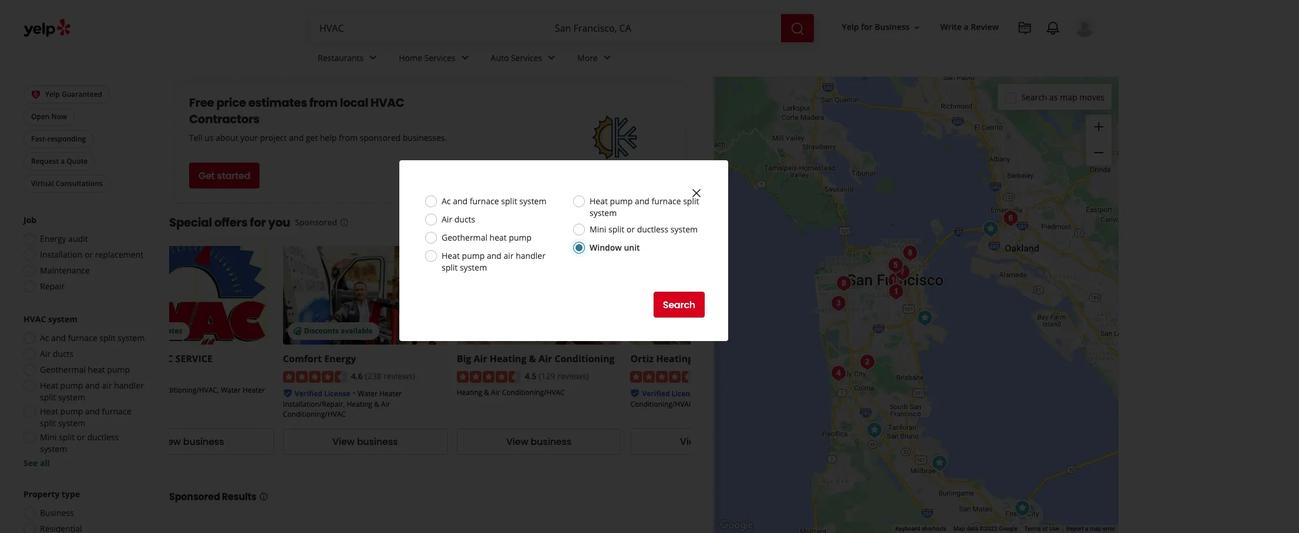 Task type: locate. For each thing, give the bounding box(es) containing it.
map
[[1060, 91, 1078, 103], [1090, 526, 1102, 532]]

handler inside search dialog
[[516, 250, 546, 261]]

& down ortiz heating & air conditioning link
[[733, 389, 738, 399]]

view for heating
[[680, 435, 702, 449]]

& right "ortiz"
[[696, 352, 703, 365]]

reviews) right the (129
[[557, 371, 589, 382]]

data
[[967, 526, 978, 532]]

search image
[[790, 21, 805, 36]]

24 chevron down v2 image
[[545, 51, 559, 65], [600, 51, 614, 65]]

for left you
[[250, 214, 266, 231]]

verified license down 4.7 star rating image
[[642, 389, 698, 399]]

ortiz heating & air conditioning link
[[631, 352, 781, 365]]

1 horizontal spatial air
[[504, 250, 514, 261]]

or up type
[[77, 432, 85, 443]]

verified license button for heating
[[642, 388, 698, 399]]

sponsored left 16 info v2 image
[[295, 217, 337, 228]]

license up "installation/repair,"
[[324, 389, 350, 399]]

yelp inside user actions element
[[842, 21, 859, 33]]

1 vertical spatial ductless
[[87, 432, 119, 443]]

4 view business link from the left
[[631, 429, 795, 455]]

0 horizontal spatial heat
[[88, 364, 105, 376]]

0 vertical spatial search
[[1022, 91, 1048, 103]]

search button
[[654, 292, 705, 318]]

google
[[999, 526, 1018, 532]]

1 view business from the left
[[159, 435, 224, 449]]

0 horizontal spatial services
[[424, 52, 456, 63]]

2 conditioning from the left
[[721, 352, 781, 365]]

use
[[1050, 526, 1060, 532]]

verified license button
[[295, 388, 350, 399], [642, 388, 698, 399]]

handler
[[516, 250, 546, 261], [114, 380, 144, 391]]

air inside water heater installation/repair, heating & air conditioning/hvac
[[381, 400, 390, 410]]

1 horizontal spatial for
[[861, 21, 873, 33]]

estimates inside "free price estimates from local hvac contractors tell us about your project and get help from sponsored businesses."
[[248, 95, 307, 111]]

0 vertical spatial ac
[[442, 196, 451, 207]]

0 vertical spatial or
[[627, 224, 635, 235]]

2 license from the left
[[672, 389, 698, 399]]

3 option group from the top
[[20, 489, 146, 533]]

ortiz
[[631, 352, 654, 365]]

1 horizontal spatial verified license
[[642, 389, 698, 399]]

yelp right 16 yelp guaranteed v2 image
[[45, 89, 60, 99]]

zoom in image
[[1092, 120, 1106, 134]]

1 horizontal spatial free estimates link
[[631, 246, 795, 345]]

map
[[954, 526, 965, 532]]

0 horizontal spatial ducts
[[53, 349, 74, 360]]

0 horizontal spatial a
[[61, 157, 65, 166]]

1 vertical spatial heat pump and furnace split system
[[40, 406, 131, 429]]

zoom out image
[[1092, 146, 1106, 160]]

1 view business link from the left
[[109, 429, 274, 455]]

service
[[175, 352, 213, 365]]

map right as
[[1060, 91, 1078, 103]]

0 vertical spatial ducts
[[455, 214, 475, 225]]

heating down 4.6
[[347, 400, 372, 410]]

1 horizontal spatial heater
[[379, 389, 402, 399]]

mini split or ductless system up unit
[[590, 224, 698, 235]]

conditioning/hvac down 4.5
[[502, 388, 565, 398]]

business categories element
[[308, 42, 1096, 76]]

verified license up "installation/repair,"
[[295, 389, 350, 399]]

fast-responding button
[[23, 131, 94, 148]]

1 vertical spatial heat
[[88, 364, 105, 376]]

sponsored
[[360, 132, 401, 143]]

24 chevron down v2 image
[[366, 51, 380, 65], [458, 51, 472, 65]]

0 horizontal spatial 24 chevron down v2 image
[[366, 51, 380, 65]]

big air heating & air conditioning
[[457, 352, 615, 365]]

heater down 4.6 (238 reviews)
[[379, 389, 402, 399]]

3 view business link from the left
[[457, 429, 621, 455]]

water
[[221, 385, 241, 395], [358, 389, 378, 399]]

4 view business from the left
[[680, 435, 746, 449]]

conditioning/hvac down 4.7 star rating image
[[631, 400, 693, 410]]

window
[[590, 242, 622, 253]]

heat pump and air handler split system
[[442, 250, 546, 273], [40, 380, 144, 403]]

24 chevron down v2 image inside more "link"
[[600, 51, 614, 65]]

heat pump and furnace split system down installation/repair
[[40, 406, 131, 429]]

search inside button
[[663, 298, 696, 312]]

installation/repair,
[[283, 400, 345, 410]]

estimates down search button
[[669, 326, 704, 336]]

1 horizontal spatial license
[[672, 389, 698, 399]]

1 vertical spatial yelp
[[45, 89, 60, 99]]

mini split or ductless system up all
[[40, 432, 119, 455]]

heating up 4.7 star rating image
[[656, 352, 693, 365]]

4 business from the left
[[705, 435, 746, 449]]

see all button
[[23, 458, 50, 469]]

free estimates for heating
[[652, 326, 704, 336]]

1 vertical spatial ac
[[40, 333, 49, 344]]

1 services from the left
[[424, 52, 456, 63]]

2 business from the left
[[357, 435, 398, 449]]

0 vertical spatial air
[[504, 250, 514, 261]]

1 horizontal spatial water
[[358, 389, 378, 399]]

a right the report
[[1085, 526, 1089, 532]]

1 vertical spatial geothermal
[[40, 364, 86, 376]]

(238
[[365, 371, 382, 382]]

1 horizontal spatial a
[[964, 21, 969, 33]]

heating down the 4.5 star rating image
[[457, 388, 482, 398]]

1 horizontal spatial ac
[[442, 196, 451, 207]]

system
[[519, 196, 547, 207], [590, 207, 617, 219], [671, 224, 698, 235], [460, 262, 487, 273], [48, 314, 78, 325], [118, 333, 145, 344], [58, 392, 85, 403], [58, 418, 85, 429], [40, 444, 67, 455]]

1 vertical spatial for
[[250, 214, 266, 231]]

0 horizontal spatial map
[[1060, 91, 1078, 103]]

0 vertical spatial for
[[861, 21, 873, 33]]

1 vertical spatial sponsored
[[169, 491, 220, 504]]

24 chevron down v2 image for restaurants
[[366, 51, 380, 65]]

0 horizontal spatial air
[[102, 380, 112, 391]]

heat pump and air handler split system inside search dialog
[[442, 250, 546, 273]]

1 horizontal spatial search
[[1022, 91, 1048, 103]]

2 24 chevron down v2 image from the left
[[458, 51, 472, 65]]

license down 4.7 star rating image
[[672, 389, 698, 399]]

special offers for you
[[169, 214, 290, 231]]

ductless inside the mini split or ductless system
[[87, 432, 119, 443]]

1 vertical spatial a
[[61, 157, 65, 166]]

heating inside heating & air conditioning/hvac, water heater installation/repair
[[109, 385, 135, 395]]

0 vertical spatial sponsored
[[295, 217, 337, 228]]

3 view from the left
[[506, 435, 528, 449]]

pump
[[610, 196, 633, 207], [509, 232, 532, 243], [462, 250, 485, 261], [107, 364, 130, 376], [60, 380, 83, 391], [60, 406, 83, 417]]

california
[[434, 38, 503, 57]]

1 option group from the top
[[20, 215, 146, 296]]

1 horizontal spatial air ducts
[[442, 214, 475, 225]]

1 vertical spatial geothermal heat pump
[[40, 364, 130, 376]]

of
[[1043, 526, 1048, 532]]

2 free estimates link from the left
[[631, 246, 795, 345]]

report
[[1067, 526, 1084, 532]]

& inside water heater installation/repair, heating & air conditioning/hvac
[[374, 400, 379, 410]]

verified down 4.7 star rating image
[[642, 389, 670, 399]]

from
[[309, 95, 338, 111], [339, 132, 358, 143]]

started
[[217, 169, 250, 182]]

heat pump and furnace split system up unit
[[590, 196, 699, 219]]

or
[[627, 224, 635, 235], [85, 249, 93, 260], [77, 432, 85, 443]]

all
[[40, 458, 50, 469]]

a inside 'button'
[[61, 157, 65, 166]]

open
[[31, 112, 50, 122]]

24 chevron down v2 image for auto services
[[545, 51, 559, 65]]

1 vertical spatial or
[[85, 249, 93, 260]]

price
[[216, 95, 246, 111]]

air
[[504, 250, 514, 261], [102, 380, 112, 391]]

0 horizontal spatial search
[[663, 298, 696, 312]]

& up 4.5
[[529, 352, 536, 365]]

nk heating & air conditioning image
[[979, 217, 1003, 241]]

mini inside the mini split or ductless system
[[40, 432, 57, 443]]

0 horizontal spatial verified license button
[[295, 388, 350, 399]]

0 vertical spatial ac and furnace split system
[[442, 196, 547, 207]]

mini
[[590, 224, 606, 235], [40, 432, 57, 443]]

1 horizontal spatial sponsored
[[295, 217, 337, 228]]

0 horizontal spatial free estimates
[[130, 326, 182, 336]]

air
[[442, 214, 452, 225], [40, 349, 51, 360], [474, 352, 487, 365], [539, 352, 552, 365], [705, 352, 719, 365], [144, 385, 153, 395], [491, 388, 500, 398], [740, 389, 749, 399], [381, 400, 390, 410]]

2 verified from the left
[[642, 389, 670, 399]]

conditioning/hvac inside water heater installation/repair, heating & air conditioning/hvac
[[283, 410, 346, 420]]

for left the 16 chevron down v2 'icon'
[[861, 21, 873, 33]]

or down the audit
[[85, 249, 93, 260]]

2 verified license button from the left
[[642, 388, 698, 399]]

hvac right united
[[147, 352, 173, 365]]

24 chevron down v2 image right the auto services
[[545, 51, 559, 65]]

home
[[399, 52, 422, 63]]

free estimates down search button
[[652, 326, 704, 336]]

option group containing job
[[20, 215, 146, 296]]

1 24 chevron down v2 image from the left
[[366, 51, 380, 65]]

ductless up unit
[[637, 224, 669, 235]]

energy up 4.6
[[324, 352, 356, 365]]

verified license button up "installation/repair,"
[[295, 388, 350, 399]]

ducts
[[455, 214, 475, 225], [53, 349, 74, 360]]

1 vertical spatial air ducts
[[40, 349, 74, 360]]

from left local
[[309, 95, 338, 111]]

24 chevron down v2 image inside restaurants link
[[366, 51, 380, 65]]

2 services from the left
[[511, 52, 542, 63]]

1 24 chevron down v2 image from the left
[[545, 51, 559, 65]]

24 chevron down v2 image right more
[[600, 51, 614, 65]]

2 free estimates from the left
[[652, 326, 704, 336]]

type
[[62, 489, 80, 500]]

reviews) right (238
[[384, 371, 415, 382]]

0 horizontal spatial mini split or ductless system
[[40, 432, 119, 455]]

estimates for ortiz heating & air conditioning
[[669, 326, 704, 336]]

air ducts
[[442, 214, 475, 225], [40, 349, 74, 360]]

shortcuts
[[922, 526, 947, 532]]

ac
[[442, 196, 451, 207], [40, 333, 49, 344]]

conditioning/hvac,
[[155, 385, 219, 395]]

geothermal inside search dialog
[[442, 232, 488, 243]]

free
[[189, 95, 214, 111], [130, 326, 146, 336], [652, 326, 667, 336]]

1 vertical spatial map
[[1090, 526, 1102, 532]]

geothermal heat pump
[[442, 232, 532, 243], [40, 364, 130, 376]]

0 vertical spatial from
[[309, 95, 338, 111]]

2 horizontal spatial conditioning/hvac
[[631, 400, 693, 410]]

2 reviews) from the left
[[557, 371, 589, 382]]

reviews)
[[384, 371, 415, 382], [557, 371, 589, 382]]

& down the 4.5 star rating image
[[484, 388, 489, 398]]

for
[[861, 21, 873, 33], [250, 214, 266, 231]]

group
[[1086, 115, 1112, 166]]

2 view business link from the left
[[283, 429, 447, 455]]

water right conditioning/hvac,
[[221, 385, 241, 395]]

reviews) for big air heating & air conditioning
[[557, 371, 589, 382]]

local
[[340, 95, 368, 111]]

2 view business from the left
[[333, 435, 398, 449]]

comfort energy
[[283, 352, 356, 365]]

1 free estimates from the left
[[130, 326, 182, 336]]

1 horizontal spatial free estimates
[[652, 326, 704, 336]]

heating & air conditioning/hvac down 4.5
[[457, 388, 565, 398]]

option group containing property type
[[20, 489, 146, 533]]

0 vertical spatial heat
[[490, 232, 507, 243]]

top 10 best hvac near san francisco, california
[[169, 38, 503, 57]]

big air heating & air conditioning link
[[457, 352, 615, 365]]

business down property type
[[40, 508, 74, 519]]

services right auto
[[511, 52, 542, 63]]

user actions element
[[833, 15, 1112, 87]]

2 horizontal spatial a
[[1085, 526, 1089, 532]]

verified license for heating
[[642, 389, 698, 399]]

heater
[[243, 385, 265, 395], [379, 389, 402, 399]]

0 horizontal spatial conditioning/hvac
[[283, 410, 346, 420]]

1 verified license from the left
[[295, 389, 350, 399]]

projects image
[[1018, 21, 1032, 35]]

business
[[875, 21, 910, 33], [40, 508, 74, 519]]

energy up installation
[[40, 233, 66, 245]]

search for search
[[663, 298, 696, 312]]

0 vertical spatial heat pump and furnace split system
[[590, 196, 699, 219]]

mini up window
[[590, 224, 606, 235]]

0 vertical spatial energy
[[40, 233, 66, 245]]

services for auto services
[[511, 52, 542, 63]]

you
[[268, 214, 290, 231]]

0 vertical spatial yelp
[[842, 21, 859, 33]]

get
[[306, 132, 318, 143]]

24 chevron down v2 image for more
[[600, 51, 614, 65]]

24 chevron down v2 image inside auto services link
[[545, 51, 559, 65]]

guaranteed
[[62, 89, 102, 99]]

ductless
[[637, 224, 669, 235], [87, 432, 119, 443]]

2 verified license from the left
[[642, 389, 698, 399]]

1 horizontal spatial geothermal
[[442, 232, 488, 243]]

building efficiency image
[[832, 272, 856, 295]]

2 option group from the top
[[20, 314, 146, 470]]

(129
[[539, 371, 555, 382]]

a left quote
[[61, 157, 65, 166]]

mini up all
[[40, 432, 57, 443]]

top
[[169, 38, 195, 57]]

heating down united
[[109, 385, 135, 395]]

1 horizontal spatial 16 info v2 image
[[681, 45, 691, 54]]

hvac right local
[[371, 95, 404, 111]]

3 business from the left
[[531, 435, 572, 449]]

verified for ortiz
[[642, 389, 670, 399]]

view business link for energy
[[283, 429, 447, 455]]

free estimates
[[130, 326, 182, 336], [652, 326, 704, 336]]

1 horizontal spatial mini
[[590, 224, 606, 235]]

heating & air conditioning/hvac down 4.7 star rating image
[[631, 389, 749, 410]]

0 horizontal spatial geothermal heat pump
[[40, 364, 130, 376]]

view for air
[[506, 435, 528, 449]]

heat pump and furnace split system
[[590, 196, 699, 219], [40, 406, 131, 429]]

& down (238
[[374, 400, 379, 410]]

1 verified license button from the left
[[295, 388, 350, 399]]

1 horizontal spatial free
[[189, 95, 214, 111]]

24 chevron down v2 image right restaurants
[[366, 51, 380, 65]]

get started button
[[189, 163, 260, 189]]

free estimates up 'united hvac service'
[[130, 326, 182, 336]]

1 horizontal spatial geothermal heat pump
[[442, 232, 532, 243]]

heater left 16 verified v2 icon
[[243, 385, 265, 395]]

services right home
[[424, 52, 456, 63]]

san francisco heating and cooling image
[[856, 350, 879, 374]]

1 horizontal spatial heating & air conditioning/hvac
[[631, 389, 749, 410]]

4.6 star rating image
[[283, 372, 347, 383]]

1 horizontal spatial 24 chevron down v2 image
[[600, 51, 614, 65]]

1 vertical spatial business
[[40, 508, 74, 519]]

estimates up project
[[248, 95, 307, 111]]

near
[[292, 38, 326, 57]]

quote
[[67, 157, 88, 166]]

free up united
[[130, 326, 146, 336]]

installation
[[40, 249, 82, 260]]

0 horizontal spatial estimates
[[148, 326, 182, 336]]

or up unit
[[627, 224, 635, 235]]

2 horizontal spatial free
[[652, 326, 667, 336]]

1 horizontal spatial heat pump and furnace split system
[[590, 196, 699, 219]]

heat inside search dialog
[[490, 232, 507, 243]]

verified up "installation/repair,"
[[295, 389, 322, 399]]

business left the 16 chevron down v2 'icon'
[[875, 21, 910, 33]]

free up "ortiz"
[[652, 326, 667, 336]]

& down united
[[137, 385, 142, 395]]

3 view business from the left
[[506, 435, 572, 449]]

2 vertical spatial or
[[77, 432, 85, 443]]

1 reviews) from the left
[[384, 371, 415, 382]]

1 horizontal spatial conditioning
[[721, 352, 781, 365]]

energy
[[40, 233, 66, 245], [324, 352, 356, 365]]

air ducts inside search dialog
[[442, 214, 475, 225]]

services
[[424, 52, 456, 63], [511, 52, 542, 63]]

ductless inside search dialog
[[637, 224, 669, 235]]

verified license button down 4.7 star rating image
[[642, 388, 698, 399]]

2 view from the left
[[333, 435, 355, 449]]

1 view from the left
[[159, 435, 181, 449]]

1 free estimates link from the left
[[109, 246, 274, 345]]

2 horizontal spatial estimates
[[669, 326, 704, 336]]

1 license from the left
[[324, 389, 350, 399]]

1 vertical spatial ac and furnace split system
[[40, 333, 145, 344]]

heater inside heating & air conditioning/hvac, water heater installation/repair
[[243, 385, 265, 395]]

0 horizontal spatial 24 chevron down v2 image
[[545, 51, 559, 65]]

4 view from the left
[[680, 435, 702, 449]]

None search field
[[310, 14, 816, 42]]

about
[[216, 132, 238, 143]]

1 horizontal spatial from
[[339, 132, 358, 143]]

1 vertical spatial ducts
[[53, 349, 74, 360]]

1 vertical spatial search
[[663, 298, 696, 312]]

job
[[23, 215, 37, 226]]

1 horizontal spatial reviews)
[[557, 371, 589, 382]]

1 horizontal spatial ducts
[[455, 214, 475, 225]]

free left price
[[189, 95, 214, 111]]

conditioning/hvac down 16 verified v2 icon
[[283, 410, 346, 420]]

0 vertical spatial 16 info v2 image
[[681, 45, 691, 54]]

16 yelp guaranteed v2 image
[[31, 90, 41, 100]]

1 horizontal spatial ductless
[[637, 224, 669, 235]]

2 vertical spatial a
[[1085, 526, 1089, 532]]

1 horizontal spatial heat
[[490, 232, 507, 243]]

heating up the 4.5 star rating image
[[490, 352, 527, 365]]

from right help
[[339, 132, 358, 143]]

16 info v2 image
[[340, 218, 349, 227]]

1 business from the left
[[183, 435, 224, 449]]

map left the error
[[1090, 526, 1102, 532]]

yelp right search image
[[842, 21, 859, 33]]

1 horizontal spatial services
[[511, 52, 542, 63]]

0 horizontal spatial ac
[[40, 333, 49, 344]]

0 horizontal spatial verified license
[[295, 389, 350, 399]]

16 info v2 image
[[681, 45, 691, 54], [259, 492, 268, 502]]

0 horizontal spatial verified
[[295, 389, 322, 399]]

heating & air conditioning/hvac
[[457, 388, 565, 398], [631, 389, 749, 410]]

0 horizontal spatial from
[[309, 95, 338, 111]]

4.6 (238 reviews)
[[351, 371, 415, 382]]

a right the write
[[964, 21, 969, 33]]

property
[[23, 489, 60, 500]]

water down (238
[[358, 389, 378, 399]]

view business link for air
[[457, 429, 621, 455]]

sponsored left results
[[169, 491, 220, 504]]

1 horizontal spatial ac and furnace split system
[[442, 196, 547, 207]]

free estimates link
[[109, 246, 274, 345], [631, 246, 795, 345]]

error
[[1103, 526, 1116, 532]]

option group
[[20, 215, 146, 296], [20, 314, 146, 470], [20, 489, 146, 533]]

business for air
[[531, 435, 572, 449]]

0 horizontal spatial free estimates link
[[109, 246, 274, 345]]

2 24 chevron down v2 image from the left
[[600, 51, 614, 65]]

1 vertical spatial mini
[[40, 432, 57, 443]]

restaurants link
[[308, 42, 390, 76]]

air flow pros heating and air conditioning image
[[884, 280, 908, 303]]

24 chevron down v2 image for home services
[[458, 51, 472, 65]]

heating down ortiz heating & air conditioning link
[[705, 389, 731, 399]]

1 horizontal spatial verified
[[642, 389, 670, 399]]

0 vertical spatial heat pump and air handler split system
[[442, 250, 546, 273]]

0 horizontal spatial handler
[[114, 380, 144, 391]]

0 horizontal spatial free
[[130, 326, 146, 336]]

comfort energy link
[[283, 352, 356, 365]]

24 chevron down v2 image left auto
[[458, 51, 472, 65]]

1 horizontal spatial energy
[[324, 352, 356, 365]]

ductless down installation/repair
[[87, 432, 119, 443]]

yelp guaranteed
[[45, 89, 102, 99]]

0 horizontal spatial reviews)
[[384, 371, 415, 382]]

24 chevron down v2 image inside home services link
[[458, 51, 472, 65]]

yelp for yelp guaranteed
[[45, 89, 60, 99]]

business inside button
[[875, 21, 910, 33]]

air inside heating & air conditioning/hvac, water heater installation/repair
[[144, 385, 153, 395]]

map for error
[[1090, 526, 1102, 532]]

heat
[[490, 232, 507, 243], [88, 364, 105, 376]]

1 verified from the left
[[295, 389, 322, 399]]

estimates up 'united hvac service'
[[148, 326, 182, 336]]



Task type: vqa. For each thing, say whether or not it's contained in the screenshot.
Heating
yes



Task type: describe. For each thing, give the bounding box(es) containing it.
license for heating
[[672, 389, 698, 399]]

business for heating
[[705, 435, 746, 449]]

notifications image
[[1046, 21, 1060, 35]]

see
[[23, 458, 38, 469]]

write a review link
[[936, 17, 1004, 38]]

0 horizontal spatial heat pump and air handler split system
[[40, 380, 144, 403]]

reviews) for comfort energy
[[384, 371, 415, 382]]

search as map moves
[[1022, 91, 1105, 103]]

united hvac service
[[109, 352, 213, 365]]

best
[[215, 38, 246, 57]]

discounts available
[[304, 326, 373, 336]]

0 horizontal spatial air ducts
[[40, 349, 74, 360]]

business for energy
[[357, 435, 398, 449]]

ducts inside search dialog
[[455, 214, 475, 225]]

auto services
[[491, 52, 542, 63]]

view business for energy
[[333, 435, 398, 449]]

hvac inside "free price estimates from local hvac contractors tell us about your project and get help from sponsored businesses."
[[371, 95, 404, 111]]

sponsored results
[[169, 491, 256, 504]]

free price estimates from local hvac contractors image
[[584, 108, 643, 167]]

yelp for business button
[[837, 17, 926, 38]]

auto
[[491, 52, 509, 63]]

a plus quality hvac image
[[827, 362, 850, 385]]

4.7 star rating image
[[631, 372, 694, 383]]

write
[[940, 21, 962, 33]]

get started
[[199, 169, 250, 182]]

view for energy
[[333, 435, 355, 449]]

ocean air heating image
[[827, 292, 850, 315]]

sponsored for sponsored
[[295, 217, 337, 228]]

virtual consultations
[[31, 179, 103, 189]]

report a map error link
[[1067, 526, 1116, 532]]

keyboard shortcuts
[[896, 526, 947, 532]]

1 vertical spatial air
[[102, 380, 112, 391]]

more link
[[568, 42, 624, 76]]

water inside water heater installation/repair, heating & air conditioning/hvac
[[358, 389, 378, 399]]

audit
[[68, 233, 88, 245]]

map for moves
[[1060, 91, 1078, 103]]

0 horizontal spatial geothermal
[[40, 364, 86, 376]]

0 horizontal spatial ac and furnace split system
[[40, 333, 145, 344]]

mini split or ductless system inside search dialog
[[590, 224, 698, 235]]

yelp guaranteed button
[[23, 85, 110, 104]]

map data ©2023 google
[[954, 526, 1018, 532]]

a for report
[[1085, 526, 1089, 532]]

air inside search dialog
[[442, 214, 452, 225]]

geothermal heat pump inside search dialog
[[442, 232, 532, 243]]

heating inside water heater installation/repair, heating & air conditioning/hvac
[[347, 400, 372, 410]]

estimates for united hvac service
[[148, 326, 182, 336]]

request
[[31, 157, 59, 166]]

or inside search dialog
[[627, 224, 635, 235]]

francisco,
[[358, 38, 431, 57]]

main air image
[[863, 419, 886, 442]]

search dialog
[[0, 0, 1299, 533]]

heating & air conditioning/hvac, water heater installation/repair
[[109, 385, 265, 405]]

same day air conditioning & heating image
[[884, 269, 907, 292]]

verified for comfort
[[295, 389, 322, 399]]

repair
[[40, 281, 65, 292]]

business for hvac
[[183, 435, 224, 449]]

yelp for yelp for business
[[842, 21, 859, 33]]

1 conditioning from the left
[[555, 352, 615, 365]]

fast-
[[31, 134, 47, 144]]

installation/repair
[[109, 395, 169, 405]]

view business for heating
[[680, 435, 746, 449]]

moves
[[1080, 91, 1105, 103]]

write a review
[[940, 21, 999, 33]]

a for request
[[61, 157, 65, 166]]

google image
[[717, 518, 756, 533]]

16 chevron down v2 image
[[912, 23, 922, 32]]

virtual consultations button
[[23, 175, 110, 193]]

heater inside water heater installation/repair, heating & air conditioning/hvac
[[379, 389, 402, 399]]

project
[[260, 132, 287, 143]]

1 vertical spatial energy
[[324, 352, 356, 365]]

sort:
[[583, 43, 601, 55]]

1 horizontal spatial conditioning/hvac
[[502, 388, 565, 398]]

open now button
[[23, 108, 75, 126]]

tell
[[189, 132, 202, 143]]

keyboard
[[896, 526, 920, 532]]

next hvac & appliance repair image
[[891, 261, 914, 284]]

water inside heating & air conditioning/hvac, water heater installation/repair
[[221, 385, 241, 395]]

1 vertical spatial 16 info v2 image
[[259, 492, 268, 502]]

free price estimates from local hvac contractors tell us about your project and get help from sponsored businesses.
[[189, 95, 447, 143]]

split inside the mini split or ductless system
[[59, 432, 75, 443]]

search for search as map moves
[[1022, 91, 1048, 103]]

virtual
[[31, 179, 54, 189]]

hvac right best
[[248, 38, 289, 57]]

review
[[971, 21, 999, 33]]

window unit
[[590, 242, 640, 253]]

water heater installation/repair, heating & air conditioning/hvac
[[283, 389, 402, 420]]

businesses.
[[403, 132, 447, 143]]

terms of use link
[[1025, 526, 1060, 532]]

option group containing hvac system
[[20, 314, 146, 470]]

16 discount available v2 image
[[292, 326, 302, 336]]

ac inside search dialog
[[442, 196, 451, 207]]

map region
[[659, 40, 1261, 533]]

0 horizontal spatial energy
[[40, 233, 66, 245]]

your
[[240, 132, 258, 143]]

ac and furnace split system inside search dialog
[[442, 196, 547, 207]]

discounts available link
[[283, 246, 447, 345]]

breathable image
[[884, 253, 907, 277]]

heat pump and furnace split system inside search dialog
[[590, 196, 699, 219]]

0 horizontal spatial for
[[250, 214, 266, 231]]

cyclone air systems inc. image
[[899, 241, 922, 265]]

dennis's heating & cooling image
[[913, 306, 937, 330]]

consultations
[[56, 179, 103, 189]]

energy audit
[[40, 233, 88, 245]]

hvac system
[[23, 314, 78, 325]]

free inside "free price estimates from local hvac contractors tell us about your project and get help from sponsored businesses."
[[189, 95, 214, 111]]

1 vertical spatial mini split or ductless system
[[40, 432, 119, 455]]

property type
[[23, 489, 80, 500]]

view business link for heating
[[631, 429, 795, 455]]

as
[[1050, 91, 1058, 103]]

view for hvac
[[159, 435, 181, 449]]

and inside "free price estimates from local hvac contractors tell us about your project and get help from sponsored businesses."
[[289, 132, 304, 143]]

united hvac service link
[[109, 352, 213, 365]]

discounts
[[304, 326, 339, 336]]

services for home services
[[424, 52, 456, 63]]

heating inside 'heating & air conditioning/hvac'
[[705, 389, 731, 399]]

4.6
[[351, 371, 363, 382]]

view business link for hvac
[[109, 429, 274, 455]]

home services link
[[390, 42, 481, 76]]

free estimates link for &
[[631, 246, 795, 345]]

keyboard shortcuts button
[[896, 525, 947, 533]]

a for write
[[964, 21, 969, 33]]

ortiz heating & air conditioning
[[631, 352, 781, 365]]

close image
[[690, 186, 704, 200]]

nur hvac image
[[1011, 497, 1034, 520]]

installation or replacement
[[40, 249, 143, 260]]

results
[[222, 491, 256, 504]]

yelp for business
[[842, 21, 910, 33]]

help
[[320, 132, 337, 143]]

ortiz heating & air conditioning image
[[928, 451, 951, 475]]

16 verified v2 image
[[283, 389, 292, 398]]

free for united hvac service
[[130, 326, 146, 336]]

fast-responding
[[31, 134, 86, 144]]

air inside search dialog
[[504, 250, 514, 261]]

1 vertical spatial from
[[339, 132, 358, 143]]

mini inside search dialog
[[590, 224, 606, 235]]

0 horizontal spatial business
[[40, 508, 74, 519]]

comfort
[[283, 352, 322, 365]]

contractors
[[189, 111, 260, 127]]

4.5
[[525, 371, 537, 382]]

verified license button for energy
[[295, 388, 350, 399]]

atlas heating image
[[999, 206, 1022, 230]]

4.5 (129 reviews)
[[525, 371, 589, 382]]

offers
[[214, 214, 248, 231]]

replacement
[[95, 249, 143, 260]]

view business for hvac
[[159, 435, 224, 449]]

free estimates link for service
[[109, 246, 274, 345]]

verified license for energy
[[295, 389, 350, 399]]

hvac down repair
[[23, 314, 46, 325]]

license for energy
[[324, 389, 350, 399]]

0 horizontal spatial heating & air conditioning/hvac
[[457, 388, 565, 398]]

terms of use
[[1025, 526, 1060, 532]]

or inside the mini split or ductless system
[[77, 432, 85, 443]]

previous image
[[648, 216, 662, 230]]

responding
[[47, 134, 86, 144]]

sponsored for sponsored results
[[169, 491, 220, 504]]

& inside heating & air conditioning/hvac, water heater installation/repair
[[137, 385, 142, 395]]

report a map error
[[1067, 526, 1116, 532]]

4.5 star rating image
[[457, 372, 520, 383]]

for inside button
[[861, 21, 873, 33]]

free estimates for hvac
[[130, 326, 182, 336]]

request a quote
[[31, 157, 88, 166]]

maintenance
[[40, 265, 90, 276]]

16 verified v2 image
[[631, 389, 640, 398]]

free for ortiz heating & air conditioning
[[652, 326, 667, 336]]

more
[[578, 52, 598, 63]]

next image
[[675, 216, 689, 230]]

1 vertical spatial handler
[[114, 380, 144, 391]]

view business for air
[[506, 435, 572, 449]]

©2023
[[980, 526, 998, 532]]



